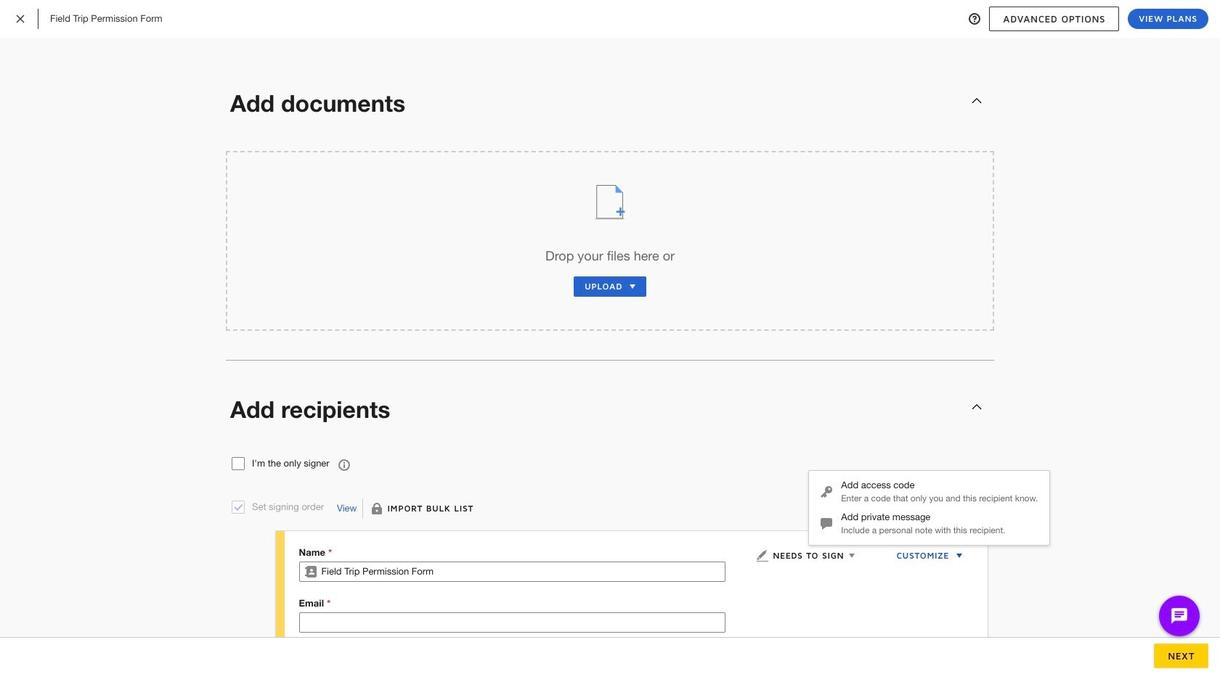 Task type: locate. For each thing, give the bounding box(es) containing it.
None text field
[[322, 563, 725, 582], [300, 614, 725, 633], [322, 563, 725, 582], [300, 614, 725, 633]]

recipient action options, group 1 menu
[[810, 477, 1050, 541]]



Task type: vqa. For each thing, say whether or not it's contained in the screenshot.
Text Field
yes



